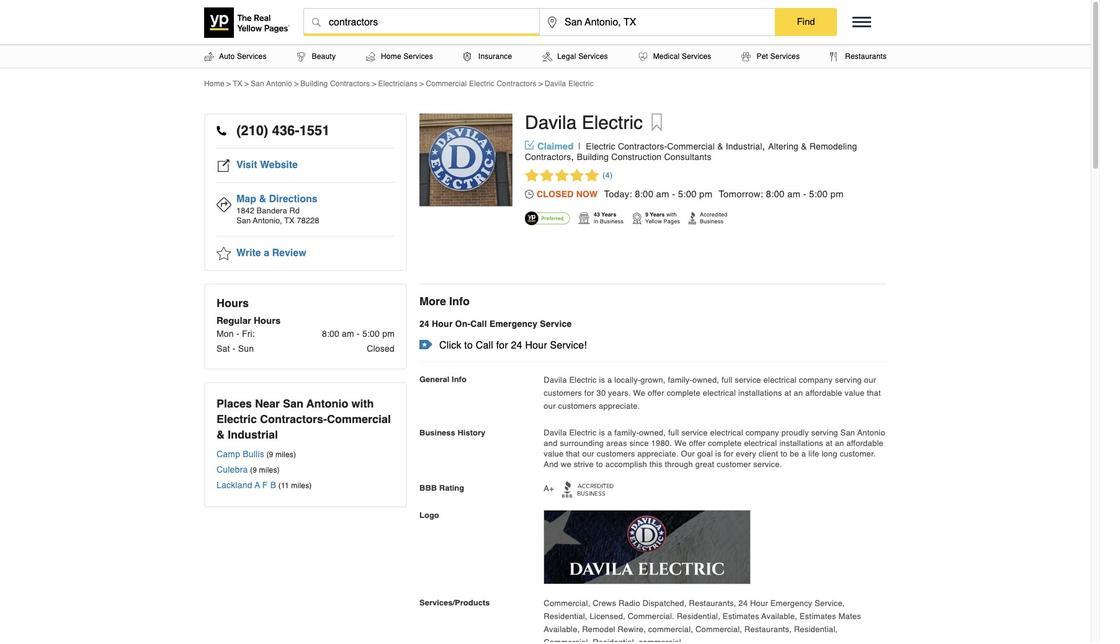 Task type: describe. For each thing, give the bounding box(es) containing it.
0 vertical spatial our
[[864, 375, 876, 385]]

beauty
[[312, 52, 336, 61]]

davila up claimed
[[525, 112, 577, 133]]

contractors inside 'altering & remodeling contractors'
[[525, 152, 571, 162]]

estimates inside estimates mates available
[[800, 612, 836, 621]]

browse medical services image
[[638, 52, 648, 61]]

electric inside electric contractors-commercial & industrial ,
[[586, 141, 616, 151]]

we inside davila electric is a family-owned, full service electrical company proudly serving san antonio and surrounding areas since 1980. we offer complete electrical installations at an affordable value that our customers appreciate. our goal is for every client to be a life long customer. and we strive to accomplish this through great customer service.
[[675, 439, 687, 448]]

lackland a f b link
[[217, 480, 276, 490]]

closed
[[367, 344, 395, 354]]

0 vertical spatial (9
[[267, 451, 273, 459]]

goal
[[697, 450, 713, 459]]

medical
[[653, 52, 680, 61]]

an inside davila electric is a locally-grown, family-owned, full service electrical company serving our customers for 30 years. we offer complete electrical installations at an affordable value that our customers appreciate.
[[794, 388, 803, 398]]

1 horizontal spatial residential
[[677, 612, 718, 621]]

2 horizontal spatial residential
[[794, 625, 836, 634]]

commercial
[[648, 625, 691, 634]]

complete inside davila electric is a locally-grown, family-owned, full service electrical company serving our customers for 30 years. we offer complete electrical installations at an affordable value that our customers appreciate.
[[667, 388, 701, 398]]

1 horizontal spatial 5:00
[[678, 189, 697, 199]]

proudly
[[782, 428, 809, 438]]

accredited
[[700, 212, 728, 218]]

this
[[650, 460, 663, 469]]

78228
[[297, 216, 319, 225]]

every
[[736, 450, 756, 459]]

service inside davila electric is a locally-grown, family-owned, full service electrical company serving our customers for 30 years. we offer complete electrical installations at an affordable value that our customers appreciate.
[[735, 375, 761, 385]]

commercial.
[[628, 612, 675, 621]]

for inside davila electric is a family-owned, full service electrical company proudly serving san antonio and surrounding areas since 1980. we offer complete electrical installations at an affordable value that our customers appreciate. our goal is for every client to be a life long customer. and we strive to accomplish this through great customer service.
[[724, 450, 734, 459]]

commercial inside electric contractors-commercial & industrial ,
[[667, 141, 715, 151]]

home
[[381, 52, 401, 61]]

strive
[[574, 460, 594, 469]]

f
[[262, 480, 268, 490]]

with inside '9 years with yellow pages'
[[666, 212, 677, 218]]

an inside davila electric is a family-owned, full service electrical company proudly serving san antonio and surrounding areas since 1980. we offer complete electrical installations at an affordable value that our customers appreciate. our goal is for every client to be a life long customer. and we strive to accomplish this through great customer service.
[[835, 439, 844, 448]]

1 vertical spatial davila electric
[[525, 112, 643, 133]]

1551
[[299, 123, 330, 138]]

estimates inside commercial , crews radio dispatched , restaurants , 24 hour emergency service , residential , licensed , commercial. residential , estimates available ,
[[723, 612, 759, 621]]

write a review link
[[217, 237, 395, 270]]

accomplish
[[606, 460, 647, 469]]

a right write
[[264, 248, 269, 259]]

0 vertical spatial call
[[471, 319, 487, 329]]

industrial inside places near san antonio with electric contractors-commercial & industrial
[[228, 428, 278, 441]]

yp image
[[632, 212, 642, 225]]

2 horizontal spatial 8:00
[[766, 189, 785, 199]]

0 horizontal spatial pm
[[382, 329, 395, 339]]

visit website
[[236, 159, 298, 171]]

antonio inside davila electric is a family-owned, full service electrical company proudly serving san antonio and surrounding areas since 1980. we offer complete electrical installations at an affordable value that our customers appreciate. our goal is for every client to be a life long customer. and we strive to accomplish this through great customer service.
[[858, 428, 886, 438]]

bullis
[[243, 449, 264, 459]]

more info
[[420, 295, 470, 308]]

altering & remodeling contractors link
[[525, 141, 857, 162]]

dispatched
[[643, 599, 684, 608]]

yp image for in business
[[578, 212, 591, 225]]

regular hours
[[217, 315, 281, 326]]

that inside davila electric is a family-owned, full service electrical company proudly serving san antonio and surrounding areas since 1980. we offer complete electrical installations at an affordable value that our customers appreciate. our goal is for every client to be a life long customer. and we strive to accomplish this through great customer service.
[[566, 450, 580, 459]]

sun
[[238, 344, 254, 354]]

1 vertical spatial restaurants
[[745, 625, 790, 634]]

a inside davila electric is a locally-grown, family-owned, full service electrical company serving our customers for 30 years. we offer complete electrical installations at an affordable value that our customers appreciate.
[[608, 375, 612, 385]]

at inside davila electric is a locally-grown, family-owned, full service electrical company serving our customers for 30 years. we offer complete electrical installations at an affordable value that our customers appreciate.
[[785, 388, 792, 398]]

history
[[458, 428, 485, 438]]

remodeling
[[810, 141, 857, 151]]

hour inside commercial , crews radio dispatched , restaurants , 24 hour emergency service , residential , licensed , commercial. residential , estimates available ,
[[750, 599, 768, 608]]

electricians link
[[378, 79, 418, 88]]

serving inside davila electric is a locally-grown, family-owned, full service electrical company serving our customers for 30 years. we offer complete electrical installations at an affordable value that our customers appreciate.
[[835, 375, 862, 385]]

1 vertical spatial hours
[[254, 315, 281, 326]]

customers inside davila electric is a family-owned, full service electrical company proudly serving san antonio and surrounding areas since 1980. we offer complete electrical installations at an affordable value that our customers appreciate. our goal is for every client to be a life long customer. and we strive to accomplish this through great customer service.
[[597, 450, 635, 459]]

write
[[236, 248, 261, 259]]

home services
[[381, 52, 433, 61]]

customer
[[717, 460, 751, 469]]

services for home services
[[404, 52, 433, 61]]

is for 30
[[599, 375, 605, 385]]

0 horizontal spatial am
[[342, 329, 354, 339]]

bbb rating
[[420, 484, 464, 493]]

business inside 'accredited business'
[[700, 219, 724, 225]]

places
[[217, 397, 252, 410]]

general info
[[420, 375, 467, 384]]

commercial , crews radio dispatched , restaurants , 24 hour emergency service , residential , licensed , commercial. residential , estimates available ,
[[544, 599, 845, 621]]

and
[[544, 460, 559, 469]]

0 horizontal spatial 8:00
[[322, 329, 340, 339]]

yp image for business
[[689, 212, 697, 225]]

0 vertical spatial miles)
[[276, 451, 296, 459]]

9
[[645, 212, 649, 218]]

yp preferred image
[[525, 212, 572, 225]]

san antonio
[[251, 79, 292, 88]]

electrical up "client"
[[744, 439, 777, 448]]

offer inside davila electric is a family-owned, full service electrical company proudly serving san antonio and surrounding areas since 1980. we offer complete electrical installations at an affordable value that our customers appreciate. our goal is for every client to be a life long customer. and we strive to accomplish this through great customer service.
[[689, 439, 706, 448]]

full inside davila electric is a family-owned, full service electrical company proudly serving san antonio and surrounding areas since 1980. we offer complete electrical installations at an affordable value that our customers appreciate. our goal is for every client to be a life long customer. and we strive to accomplish this through great customer service.
[[668, 428, 679, 438]]

pet services
[[757, 52, 800, 61]]

2 vertical spatial to
[[596, 460, 603, 469]]

sat - sun
[[217, 344, 254, 354]]

service!
[[550, 340, 587, 351]]

owned, inside davila electric is a locally-grown, family-owned, full service electrical company serving our customers for 30 years. we offer complete electrical installations at an affordable value that our customers appreciate.
[[693, 375, 719, 385]]

mon - fri:
[[217, 329, 255, 339]]

be
[[790, 450, 799, 459]]

business inside 43 years in business
[[600, 219, 624, 225]]

0 vertical spatial 24
[[420, 319, 429, 329]]

info for general info
[[452, 375, 467, 384]]

in
[[594, 219, 599, 225]]

1 horizontal spatial 24
[[511, 340, 522, 351]]

claimed
[[537, 141, 574, 151]]

closed
[[537, 189, 574, 199]]

commercial inside places near san antonio with electric contractors-commercial & industrial
[[327, 413, 391, 426]]

value inside davila electric is a locally-grown, family-owned, full service electrical company serving our customers for 30 years. we offer complete electrical installations at an affordable value that our customers appreciate.
[[845, 388, 865, 398]]

0 vertical spatial hours
[[217, 297, 249, 310]]

company inside davila electric is a locally-grown, family-owned, full service electrical company serving our customers for 30 years. we offer complete electrical installations at an affordable value that our customers appreciate.
[[799, 375, 833, 385]]

1 vertical spatial hour
[[525, 340, 547, 351]]

436-
[[272, 123, 299, 138]]

electrical up every
[[710, 428, 743, 438]]

1 vertical spatial customers
[[558, 401, 597, 411]]

years for business
[[602, 212, 617, 218]]

click
[[439, 340, 462, 351]]

building construction consultants link
[[577, 152, 712, 162]]

restaurants inside commercial , crews radio dispatched , restaurants , 24 hour emergency service , residential , licensed , commercial. residential , estimates available ,
[[689, 599, 734, 608]]

electric inside places near san antonio with electric contractors-commercial & industrial
[[217, 413, 257, 426]]

, building construction consultants
[[571, 151, 712, 163]]

electric inside davila electric is a family-owned, full service electrical company proudly serving san antonio and surrounding areas since 1980. we offer complete electrical installations at an affordable value that our customers appreciate. our goal is for every client to be a life long customer. and we strive to accomplish this through great customer service.
[[569, 428, 597, 438]]

(4) link
[[525, 169, 613, 182]]

san inside davila electric is a family-owned, full service electrical company proudly serving san antonio and surrounding areas since 1980. we offer complete electrical installations at an affordable value that our customers appreciate. our goal is for every client to be a life long customer. and we strive to accomplish this through great customer service.
[[841, 428, 855, 438]]

1 horizontal spatial am
[[656, 189, 670, 199]]

1980.
[[651, 439, 672, 448]]

building inside , building construction consultants
[[577, 152, 609, 162]]

(210)
[[236, 123, 268, 138]]

davila inside davila electric is a family-owned, full service electrical company proudly serving san antonio and surrounding areas since 1980. we offer complete electrical installations at an affordable value that our customers appreciate. our goal is for every client to be a life long customer. and we strive to accomplish this through great customer service.
[[544, 428, 567, 438]]

find
[[797, 16, 815, 27]]

that inside davila electric is a locally-grown, family-owned, full service electrical company serving our customers for 30 years. we offer complete electrical installations at an affordable value that our customers appreciate.
[[867, 388, 881, 398]]

available inside commercial , crews radio dispatched , restaurants , 24 hour emergency service , residential , licensed , commercial. residential , estimates available ,
[[762, 612, 795, 621]]

davila inside breadcrumbs navigation
[[545, 79, 566, 88]]

antonio inside breadcrumbs navigation
[[266, 79, 292, 88]]

1 vertical spatial call
[[476, 340, 493, 351]]

2 vertical spatial is
[[715, 450, 722, 459]]

services for auto services
[[237, 52, 267, 61]]

(210) 436-1551 link
[[217, 115, 395, 149]]

medical services
[[653, 52, 712, 61]]

map & directions 1842 bandera rd san antonio, tx 78228
[[236, 194, 319, 225]]

(4)
[[603, 171, 613, 180]]

life
[[809, 450, 819, 459]]

altering & remodeling contractors
[[525, 141, 857, 162]]

affordable inside davila electric is a locally-grown, family-owned, full service electrical company serving our customers for 30 years. we offer complete electrical installations at an affordable value that our customers appreciate.
[[806, 388, 843, 398]]

yellow
[[645, 219, 662, 225]]

installations inside davila electric is a family-owned, full service electrical company proudly serving san antonio and surrounding areas since 1980. we offer complete electrical installations at an affordable value that our customers appreciate. our goal is for every client to be a life long customer. and we strive to accomplish this through great customer service.
[[780, 439, 823, 448]]

0 horizontal spatial business
[[420, 428, 455, 438]]

0 horizontal spatial residential
[[544, 612, 585, 621]]

service inside commercial , crews radio dispatched , restaurants , 24 hour emergency service , residential , licensed , commercial. residential , estimates available ,
[[815, 599, 843, 608]]

commercial inside breadcrumbs navigation
[[426, 79, 467, 88]]

0 vertical spatial to
[[464, 340, 473, 351]]

electric down insurance
[[469, 79, 495, 88]]

click to call for 24 hour service! link
[[439, 340, 587, 351]]

browse auto services image
[[204, 52, 214, 61]]

auto services
[[219, 52, 267, 61]]

building contractors
[[300, 79, 370, 88]]

remodel
[[582, 625, 615, 634]]

find button
[[775, 8, 837, 35]]

click to call for 24 hour service!
[[439, 340, 587, 351]]

write a review
[[236, 248, 306, 259]]

regular
[[217, 315, 251, 326]]

review
[[272, 248, 306, 259]]

our inside davila electric is a family-owned, full service electrical company proudly serving san antonio and surrounding areas since 1980. we offer complete electrical installations at an affordable value that our customers appreciate. our goal is for every client to be a life long customer. and we strive to accomplish this through great customer service.
[[582, 450, 594, 459]]

and
[[544, 439, 558, 448]]

business history
[[420, 428, 485, 438]]

contractors- inside electric contractors-commercial & industrial ,
[[618, 141, 667, 151]]

for inside davila electric is a locally-grown, family-owned, full service electrical company serving our customers for 30 years. we offer complete electrical installations at an affordable value that our customers appreciate.
[[585, 388, 594, 398]]

closed now today: 8:00 am - 5:00 pm tomorrow: 8:00 am - 5:00 pm
[[537, 189, 844, 199]]

tx inside breadcrumbs navigation
[[233, 79, 243, 88]]

pages
[[664, 219, 680, 225]]

0 horizontal spatial emergency
[[490, 319, 538, 329]]

rewire
[[618, 625, 644, 634]]

appreciate. inside davila electric is a locally-grown, family-owned, full service electrical company serving our customers for 30 years. we offer complete electrical installations at an affordable value that our customers appreciate.
[[599, 401, 640, 411]]

culebra link
[[217, 465, 248, 475]]

visit
[[236, 159, 257, 171]]

pet
[[757, 52, 768, 61]]

legal services
[[557, 52, 608, 61]]

1 horizontal spatial 8:00
[[635, 189, 654, 199]]

bbb
[[420, 484, 437, 493]]

areas
[[606, 439, 627, 448]]



Task type: locate. For each thing, give the bounding box(es) containing it.
1842
[[236, 206, 254, 215]]

& inside map & directions 1842 bandera rd san antonio, tx 78228
[[259, 194, 266, 205]]

davila up and
[[544, 428, 567, 438]]

contractors
[[330, 79, 370, 88], [497, 79, 537, 88], [525, 152, 571, 162]]

1 horizontal spatial service
[[735, 375, 761, 385]]

great
[[696, 460, 715, 469]]

0 horizontal spatial to
[[464, 340, 473, 351]]

2 vertical spatial miles)
[[291, 482, 312, 490]]

1 vertical spatial emergency
[[771, 599, 813, 608]]

contractors down claimed
[[525, 152, 571, 162]]

call down 24 hour on-call emergency service
[[476, 340, 493, 351]]

browse home services image
[[366, 52, 375, 61]]

owned, inside davila electric is a family-owned, full service electrical company proudly serving san antonio and surrounding areas since 1980. we offer complete electrical installations at an affordable value that our customers appreciate. our goal is for every client to be a life long customer. and we strive to accomplish this through great customer service.
[[639, 428, 666, 438]]

appreciate. down years.
[[599, 401, 640, 411]]

we down locally-
[[633, 388, 646, 398]]

years up yellow on the right top of the page
[[650, 212, 665, 218]]

miles) up b
[[259, 466, 280, 475]]

0 vertical spatial value
[[845, 388, 865, 398]]

service up mates
[[815, 599, 843, 608]]

available inside estimates mates available
[[544, 625, 578, 634]]

0 horizontal spatial at
[[785, 388, 792, 398]]

contractors- up building construction consultants link
[[618, 141, 667, 151]]

is up surrounding
[[599, 428, 605, 438]]

locally-
[[615, 375, 641, 385]]

electric contractors-commercial & industrial link
[[586, 141, 762, 151]]

1 vertical spatial for
[[585, 388, 594, 398]]

near
[[255, 397, 280, 410]]

5 services from the left
[[771, 52, 800, 61]]

0 horizontal spatial owned,
[[639, 428, 666, 438]]

1 horizontal spatial complete
[[708, 439, 742, 448]]

1 horizontal spatial offer
[[689, 439, 706, 448]]

commercial inside commercial , crews radio dispatched , restaurants , 24 hour emergency service , residential , licensed , commercial. residential , estimates available ,
[[544, 599, 588, 608]]

0 vertical spatial appreciate.
[[599, 401, 640, 411]]

since
[[630, 439, 649, 448]]

camp bullis (9 miles) culebra (9 miles) lackland a f b (11 miles)
[[217, 449, 312, 490]]

call
[[471, 319, 487, 329], [476, 340, 493, 351]]

services right "legal" at top right
[[578, 52, 608, 61]]

yp image left 'accredited business'
[[689, 212, 697, 225]]

2 horizontal spatial hour
[[750, 599, 768, 608]]

residential
[[544, 612, 585, 621], [677, 612, 718, 621], [794, 625, 836, 634]]

customers down areas
[[597, 450, 635, 459]]

davila down browse legal services icon
[[545, 79, 566, 88]]

24 inside commercial , crews radio dispatched , restaurants , 24 hour emergency service , residential , licensed , commercial. residential , estimates available ,
[[739, 599, 748, 608]]

years right "43"
[[602, 212, 617, 218]]

pm up accredited
[[699, 189, 713, 199]]

0 horizontal spatial restaurants
[[689, 599, 734, 608]]

contractors down browse home services icon
[[330, 79, 370, 88]]

to left be
[[781, 450, 788, 459]]

to
[[464, 340, 473, 351], [781, 450, 788, 459], [596, 460, 603, 469]]

tx down rd
[[284, 216, 295, 225]]

0 horizontal spatial service
[[540, 319, 572, 329]]

info for more info
[[449, 295, 470, 308]]

1 vertical spatial to
[[781, 450, 788, 459]]

years
[[602, 212, 617, 218], [650, 212, 665, 218]]

1 vertical spatial serving
[[811, 428, 838, 438]]

offer
[[648, 388, 665, 398], [689, 439, 706, 448]]

& inside 'altering & remodeling contractors'
[[801, 141, 807, 151]]

davila electric inside breadcrumbs navigation
[[545, 79, 594, 88]]

building down beauty
[[300, 79, 328, 88]]

am
[[656, 189, 670, 199], [787, 189, 801, 199], [342, 329, 354, 339]]

san inside places near san antonio with electric contractors-commercial & industrial
[[283, 397, 304, 410]]

tx
[[233, 79, 243, 88], [284, 216, 295, 225]]

family- inside davila electric is a locally-grown, family-owned, full service electrical company serving our customers for 30 years. we offer complete electrical installations at an affordable value that our customers appreciate.
[[668, 375, 693, 385]]

offer down grown,
[[648, 388, 665, 398]]

24 down more in the left top of the page
[[420, 319, 429, 329]]

1 horizontal spatial with
[[666, 212, 677, 218]]

industrial left altering at the right of the page
[[726, 141, 762, 151]]

surrounding
[[560, 439, 604, 448]]

customers left 30
[[544, 388, 582, 398]]

years inside '9 years with yellow pages'
[[650, 212, 665, 218]]

at up the long
[[826, 439, 833, 448]]

0 vertical spatial info
[[449, 295, 470, 308]]

davila
[[545, 79, 566, 88], [525, 112, 577, 133], [544, 375, 567, 385], [544, 428, 567, 438]]

0 vertical spatial is
[[599, 375, 605, 385]]

contractors down insurance
[[497, 79, 537, 88]]

business left history
[[420, 428, 455, 438]]

0 horizontal spatial offer
[[648, 388, 665, 398]]

& inside places near san antonio with electric contractors-commercial & industrial
[[217, 428, 225, 441]]

2 horizontal spatial 24
[[739, 599, 748, 608]]

2 horizontal spatial antonio
[[858, 428, 886, 438]]

& inside electric contractors-commercial & industrial ,
[[718, 141, 723, 151]]

family- right grown,
[[668, 375, 693, 385]]

hour up , remodel rewire , commercial , commercial , restaurants , residential , on the right
[[750, 599, 768, 608]]

0 horizontal spatial 5:00
[[362, 329, 380, 339]]

full
[[722, 375, 733, 385], [668, 428, 679, 438]]

1 horizontal spatial pm
[[699, 189, 713, 199]]

electrical up davila electric is a family-owned, full service electrical company proudly serving san antonio and surrounding areas since 1980. we offer complete electrical installations at an affordable value that our customers appreciate. our goal is for every client to be a life long customer. and we strive to accomplish this through great customer service.
[[703, 388, 736, 398]]

at inside davila electric is a family-owned, full service electrical company proudly serving san antonio and surrounding areas since 1980. we offer complete electrical installations at an affordable value that our customers appreciate. our goal is for every client to be a life long customer. and we strive to accomplish this through great customer service.
[[826, 439, 833, 448]]

24 up , remodel rewire , commercial , commercial , restaurants , residential , on the right
[[739, 599, 748, 608]]

1 vertical spatial installations
[[780, 439, 823, 448]]

licensed
[[590, 612, 623, 621]]

4 services from the left
[[682, 52, 712, 61]]

family-
[[668, 375, 693, 385], [615, 428, 639, 438]]

b
[[270, 480, 276, 490]]

browse pet services image
[[742, 52, 751, 61]]

9 years with yellow pages
[[645, 212, 680, 225]]

is up 30
[[599, 375, 605, 385]]

0 horizontal spatial an
[[794, 388, 803, 398]]

0 horizontal spatial tx
[[233, 79, 243, 88]]

info up "on-"
[[449, 295, 470, 308]]

for
[[496, 340, 508, 351], [585, 388, 594, 398], [724, 450, 734, 459]]

antonio up customer.
[[858, 428, 886, 438]]

estimates up , remodel rewire , commercial , commercial , restaurants , residential , on the right
[[723, 612, 759, 621]]

breadcrumbs navigation
[[204, 79, 887, 89]]

sat
[[217, 344, 230, 354]]

san inside breadcrumbs navigation
[[251, 79, 264, 88]]

appreciate. up this
[[638, 450, 679, 459]]

appreciate. inside davila electric is a family-owned, full service electrical company proudly serving san antonio and surrounding areas since 1980. we offer complete electrical installations at an affordable value that our customers appreciate. our goal is for every client to be a life long customer. and we strive to accomplish this through great customer service.
[[638, 450, 679, 459]]

5:00 up pages in the top of the page
[[678, 189, 697, 199]]

1 horizontal spatial industrial
[[726, 141, 762, 151]]

is
[[599, 375, 605, 385], [599, 428, 605, 438], [715, 450, 722, 459]]

2 years from the left
[[650, 212, 665, 218]]

service inside davila electric is a family-owned, full service electrical company proudly serving san antonio and surrounding areas since 1980. we offer complete electrical installations at an affordable value that our customers appreciate. our goal is for every client to be a life long customer. and we strive to accomplish this through great customer service.
[[682, 428, 708, 438]]

0 vertical spatial for
[[496, 340, 508, 351]]

visit website link
[[217, 149, 395, 183]]

browse restaurants image
[[830, 52, 838, 61]]

we
[[633, 388, 646, 398], [675, 439, 687, 448]]

auto
[[219, 52, 235, 61]]

1 vertical spatial affordable
[[847, 439, 884, 448]]

logo
[[420, 511, 439, 520]]

estimates mates available
[[544, 612, 861, 634]]

1 horizontal spatial family-
[[668, 375, 693, 385]]

0 vertical spatial company
[[799, 375, 833, 385]]

pm down remodeling
[[831, 189, 844, 199]]

,
[[762, 141, 765, 152], [571, 151, 574, 163], [588, 599, 590, 608], [684, 599, 687, 608], [734, 599, 736, 608], [843, 599, 845, 608], [585, 612, 587, 621], [623, 612, 626, 621], [718, 612, 721, 621], [795, 612, 797, 621], [578, 625, 580, 634], [644, 625, 646, 634], [691, 625, 693, 634], [740, 625, 742, 634], [790, 625, 792, 634], [836, 625, 838, 634]]

services right pet on the top of page
[[771, 52, 800, 61]]

services right auto
[[237, 52, 267, 61]]

directions
[[269, 194, 318, 205]]

lackland
[[217, 480, 252, 490]]

san antonio link
[[251, 79, 292, 88]]

serving inside davila electric is a family-owned, full service electrical company proudly serving san antonio and surrounding areas since 1980. we offer complete electrical installations at an affordable value that our customers appreciate. our goal is for every client to be a life long customer. and we strive to accomplish this through great customer service.
[[811, 428, 838, 438]]

business right the in
[[600, 219, 624, 225]]

electric
[[469, 79, 495, 88], [568, 79, 594, 88], [582, 112, 643, 133], [586, 141, 616, 151], [569, 375, 597, 385], [217, 413, 257, 426], [569, 428, 597, 438]]

0 horizontal spatial value
[[544, 450, 564, 459]]

2 vertical spatial customers
[[597, 450, 635, 459]]

davila inside davila electric is a locally-grown, family-owned, full service electrical company serving our customers for 30 years. we offer complete electrical installations at an affordable value that our customers appreciate.
[[544, 375, 567, 385]]

hour
[[432, 319, 453, 329], [525, 340, 547, 351], [750, 599, 768, 608]]

5:00 down remodeling
[[809, 189, 828, 199]]

industrial
[[726, 141, 762, 151], [228, 428, 278, 441]]

electric down legal services
[[568, 79, 594, 88]]

estimates left mates
[[800, 612, 836, 621]]

antonio right tx link
[[266, 79, 292, 88]]

installations inside davila electric is a locally-grown, family-owned, full service electrical company serving our customers for 30 years. we offer complete electrical installations at an affordable value that our customers appreciate.
[[738, 388, 782, 398]]

0 horizontal spatial our
[[544, 401, 556, 411]]

san inside map & directions 1842 bandera rd san antonio, tx 78228
[[236, 216, 251, 225]]

affordable up customer.
[[847, 439, 884, 448]]

1 vertical spatial that
[[566, 450, 580, 459]]

restaurants
[[845, 52, 887, 61]]

for up the customer
[[724, 450, 734, 459]]

customers up surrounding
[[558, 401, 597, 411]]

hours up fri:
[[254, 315, 281, 326]]

1 horizontal spatial tx
[[284, 216, 295, 225]]

owned, right grown,
[[693, 375, 719, 385]]

tx right "home"
[[233, 79, 243, 88]]

insurance
[[478, 52, 512, 61]]

hour left "on-"
[[432, 319, 453, 329]]

rd
[[289, 206, 300, 215]]

customer.
[[840, 450, 876, 459]]

1 horizontal spatial yp image
[[689, 212, 697, 225]]

browse legal services image
[[543, 52, 552, 61]]

services for legal services
[[578, 52, 608, 61]]

24 down 24 hour on-call emergency service
[[511, 340, 522, 351]]

san
[[251, 79, 264, 88], [236, 216, 251, 225], [283, 397, 304, 410], [841, 428, 855, 438]]

2 vertical spatial 24
[[739, 599, 748, 608]]

on-
[[455, 319, 471, 329]]

building up (4)
[[577, 152, 609, 162]]

a right be
[[802, 450, 806, 459]]

1 vertical spatial owned,
[[639, 428, 666, 438]]

building
[[300, 79, 328, 88], [577, 152, 609, 162]]

1 vertical spatial 24
[[511, 340, 522, 351]]

1 horizontal spatial for
[[585, 388, 594, 398]]

1 yp image from the left
[[578, 212, 591, 225]]

1 horizontal spatial available
[[762, 612, 795, 621]]

24 hour on-call emergency service
[[420, 319, 572, 329]]

2 horizontal spatial pm
[[831, 189, 844, 199]]

consultants
[[664, 152, 712, 162]]

our
[[681, 450, 695, 459]]

at up proudly
[[785, 388, 792, 398]]

contractors-
[[618, 141, 667, 151], [260, 413, 327, 426]]

pm
[[699, 189, 713, 199], [831, 189, 844, 199], [382, 329, 395, 339]]

0 horizontal spatial 24
[[420, 319, 429, 329]]

1 horizontal spatial owned,
[[693, 375, 719, 385]]

0 vertical spatial service
[[540, 319, 572, 329]]

years inside 43 years in business
[[602, 212, 617, 218]]

1 horizontal spatial we
[[675, 439, 687, 448]]

appreciate.
[[599, 401, 640, 411], [638, 450, 679, 459]]

a
[[255, 480, 260, 490]]

browse insurance image
[[463, 52, 471, 61]]

offer inside davila electric is a locally-grown, family-owned, full service electrical company serving our customers for 30 years. we offer complete electrical installations at an affordable value that our customers appreciate.
[[648, 388, 665, 398]]

&
[[718, 141, 723, 151], [801, 141, 807, 151], [259, 194, 266, 205], [217, 428, 225, 441]]

miles) right (11
[[291, 482, 312, 490]]

antonio,
[[253, 216, 282, 225]]

long
[[822, 450, 838, 459]]

0 vertical spatial that
[[867, 388, 881, 398]]

hour left service!
[[525, 340, 547, 351]]

2 vertical spatial for
[[724, 450, 734, 459]]

1 vertical spatial service
[[815, 599, 843, 608]]

today:
[[604, 189, 632, 199]]

0 vertical spatial owned,
[[693, 375, 719, 385]]

installations down proudly
[[780, 439, 823, 448]]

is inside davila electric is a locally-grown, family-owned, full service electrical company serving our customers for 30 years. we offer complete electrical installations at an affordable value that our customers appreciate.
[[599, 375, 605, 385]]

1 horizontal spatial contractors-
[[618, 141, 667, 151]]

call up click to call for 24 hour service! link
[[471, 319, 487, 329]]

installations up proudly
[[738, 388, 782, 398]]

a up areas
[[608, 428, 612, 438]]

0 vertical spatial installations
[[738, 388, 782, 398]]

emergency
[[490, 319, 538, 329], [771, 599, 813, 608]]

0 vertical spatial customers
[[544, 388, 582, 398]]

at
[[785, 388, 792, 398], [826, 439, 833, 448]]

2 estimates from the left
[[800, 612, 836, 621]]

0 horizontal spatial antonio
[[266, 79, 292, 88]]

1 vertical spatial service
[[682, 428, 708, 438]]

to right "click"
[[464, 340, 473, 351]]

services right medical at top right
[[682, 52, 712, 61]]

complete up goal at the right
[[708, 439, 742, 448]]

the real yellow pages logo image
[[204, 7, 291, 38]]

with up pages in the top of the page
[[666, 212, 677, 218]]

business down accredited
[[700, 219, 724, 225]]

1 vertical spatial full
[[668, 428, 679, 438]]

for left 30
[[585, 388, 594, 398]]

43
[[594, 212, 600, 218]]

san right tx link
[[251, 79, 264, 88]]

value inside davila electric is a family-owned, full service electrical company proudly serving san antonio and surrounding areas since 1980. we offer complete electrical installations at an affordable value that our customers appreciate. our goal is for every client to be a life long customer. and we strive to accomplish this through great customer service.
[[544, 450, 564, 459]]

commercial electric contractors
[[426, 79, 537, 88]]

available
[[762, 612, 795, 621], [544, 625, 578, 634]]

2 horizontal spatial am
[[787, 189, 801, 199]]

with inside places near san antonio with electric contractors-commercial & industrial
[[352, 397, 374, 410]]

1 years from the left
[[602, 212, 617, 218]]

tx link
[[233, 79, 243, 88]]

yp image left the in
[[578, 212, 591, 225]]

1 vertical spatial antonio
[[306, 397, 348, 410]]

legal
[[557, 52, 576, 61]]

electric up 30
[[569, 375, 597, 385]]

building inside breadcrumbs navigation
[[300, 79, 328, 88]]

home
[[204, 79, 225, 88]]

owned, up 1980.
[[639, 428, 666, 438]]

2 horizontal spatial 5:00
[[809, 189, 828, 199]]

(9 up a
[[250, 466, 257, 475]]

0 horizontal spatial hours
[[217, 297, 249, 310]]

2 services from the left
[[404, 52, 433, 61]]

company
[[799, 375, 833, 385], [746, 428, 779, 438]]

years for yellow
[[650, 212, 665, 218]]

davila electric up claimed
[[525, 112, 643, 133]]

miles) up (11
[[276, 451, 296, 459]]

2 vertical spatial antonio
[[858, 428, 886, 438]]

1 horizontal spatial antonio
[[306, 397, 348, 410]]

hours up regular
[[217, 297, 249, 310]]

contractors- inside places near san antonio with electric contractors-commercial & industrial
[[260, 413, 327, 426]]

0 vertical spatial emergency
[[490, 319, 538, 329]]

1 vertical spatial building
[[577, 152, 609, 162]]

affordable inside davila electric is a family-owned, full service electrical company proudly serving san antonio and surrounding areas since 1980. we offer complete electrical installations at an affordable value that our customers appreciate. our goal is for every client to be a life long customer. and we strive to accomplish this through great customer service.
[[847, 439, 884, 448]]

with down closed
[[352, 397, 374, 410]]

davila electric down "legal" at top right
[[545, 79, 594, 88]]

0 vertical spatial we
[[633, 388, 646, 398]]

1 horizontal spatial to
[[596, 460, 603, 469]]

more
[[420, 295, 446, 308]]

electricians
[[378, 79, 418, 88]]

a up years.
[[608, 375, 612, 385]]

1 vertical spatial info
[[452, 375, 467, 384]]

1 vertical spatial miles)
[[259, 466, 280, 475]]

1 vertical spatial our
[[544, 401, 556, 411]]

yp image
[[578, 212, 591, 225], [689, 212, 697, 225]]

(9
[[267, 451, 273, 459], [250, 466, 257, 475]]

complete inside davila electric is a family-owned, full service electrical company proudly serving san antonio and surrounding areas since 1980. we offer complete electrical installations at an affordable value that our customers appreciate. our goal is for every client to be a life long customer. and we strive to accomplish this through great customer service.
[[708, 439, 742, 448]]

Find a business text field
[[304, 9, 539, 36]]

services right home
[[404, 52, 433, 61]]

is right goal at the right
[[715, 450, 722, 459]]

2 horizontal spatial our
[[864, 375, 876, 385]]

1 vertical spatial appreciate.
[[638, 450, 679, 459]]

value up and
[[544, 450, 564, 459]]

0 vertical spatial restaurants
[[689, 599, 734, 608]]

is for areas
[[599, 428, 605, 438]]

30
[[597, 388, 606, 398]]

24
[[420, 319, 429, 329], [511, 340, 522, 351], [739, 599, 748, 608]]

construction
[[612, 152, 662, 162]]

for down 24 hour on-call emergency service
[[496, 340, 508, 351]]

value
[[845, 388, 865, 398], [544, 450, 564, 459]]

1 services from the left
[[237, 52, 267, 61]]

value up customer.
[[845, 388, 865, 398]]

we inside davila electric is a locally-grown, family-owned, full service electrical company serving our customers for 30 years. we offer complete electrical installations at an affordable value that our customers appreciate.
[[633, 388, 646, 398]]

2 yp image from the left
[[689, 212, 697, 225]]

davila down service!
[[544, 375, 567, 385]]

0 horizontal spatial service
[[682, 428, 708, 438]]

electrical up proudly
[[764, 375, 797, 385]]

services for medical services
[[682, 52, 712, 61]]

electric inside davila electric is a locally-grown, family-owned, full service electrical company serving our customers for 30 years. we offer complete electrical installations at an affordable value that our customers appreciate.
[[569, 375, 597, 385]]

we
[[561, 460, 571, 469]]

complete up 1980.
[[667, 388, 701, 398]]

electric down places
[[217, 413, 257, 426]]

service
[[540, 319, 572, 329], [815, 599, 843, 608]]

electric up 'construction'
[[582, 112, 643, 133]]

1 vertical spatial value
[[544, 450, 564, 459]]

1 vertical spatial an
[[835, 439, 844, 448]]

(9 right bullis
[[267, 451, 273, 459]]

0 horizontal spatial hour
[[432, 319, 453, 329]]

1 horizontal spatial an
[[835, 439, 844, 448]]

san right near
[[283, 397, 304, 410]]

antonio
[[266, 79, 292, 88], [306, 397, 348, 410], [858, 428, 886, 438]]

0 horizontal spatial available
[[544, 625, 578, 634]]

that
[[867, 388, 881, 398], [566, 450, 580, 459]]

an up proudly
[[794, 388, 803, 398]]

1 horizontal spatial affordable
[[847, 439, 884, 448]]

industrial inside electric contractors-commercial & industrial ,
[[726, 141, 762, 151]]

now
[[576, 189, 598, 199]]

1 vertical spatial available
[[544, 625, 578, 634]]

services for pet services
[[771, 52, 800, 61]]

family- inside davila electric is a family-owned, full service electrical company proudly serving san antonio and surrounding areas since 1980. we offer complete electrical installations at an affordable value that our customers appreciate. our goal is for every client to be a life long customer. and we strive to accomplish this through great customer service.
[[615, 428, 639, 438]]

with
[[666, 212, 677, 218], [352, 397, 374, 410]]

full inside davila electric is a locally-grown, family-owned, full service electrical company serving our customers for 30 years. we offer complete electrical installations at an affordable value that our customers appreciate.
[[722, 375, 733, 385]]

2 vertical spatial our
[[582, 450, 594, 459]]

company inside davila electric is a family-owned, full service electrical company proudly serving san antonio and surrounding areas since 1980. we offer complete electrical installations at an affordable value that our customers appreciate. our goal is for every client to be a life long customer. and we strive to accomplish this through great customer service.
[[746, 428, 779, 438]]

1 estimates from the left
[[723, 612, 759, 621]]

0 horizontal spatial (9
[[250, 466, 257, 475]]

antonio inside places near san antonio with electric contractors-commercial & industrial
[[306, 397, 348, 410]]

general
[[420, 375, 450, 384]]

0 horizontal spatial company
[[746, 428, 779, 438]]

browse beauty image
[[297, 52, 305, 61]]

1 horizontal spatial business
[[600, 219, 624, 225]]

1 horizontal spatial service
[[815, 599, 843, 608]]

1 horizontal spatial emergency
[[771, 599, 813, 608]]

2 vertical spatial hour
[[750, 599, 768, 608]]

5:00 up closed
[[362, 329, 380, 339]]

tx inside map & directions 1842 bandera rd san antonio, tx 78228
[[284, 216, 295, 225]]

0 horizontal spatial family-
[[615, 428, 639, 438]]

pm up closed
[[382, 329, 395, 339]]

electric up surrounding
[[569, 428, 597, 438]]

3 services from the left
[[578, 52, 608, 61]]

antonio right near
[[306, 397, 348, 410]]

emergency inside commercial , crews radio dispatched , restaurants , 24 hour emergency service , residential , licensed , commercial. residential , estimates available ,
[[771, 599, 813, 608]]

Where? text field
[[540, 9, 775, 36]]

to right 'strive'
[[596, 460, 603, 469]]



Task type: vqa. For each thing, say whether or not it's contained in the screenshot.
Residential
yes



